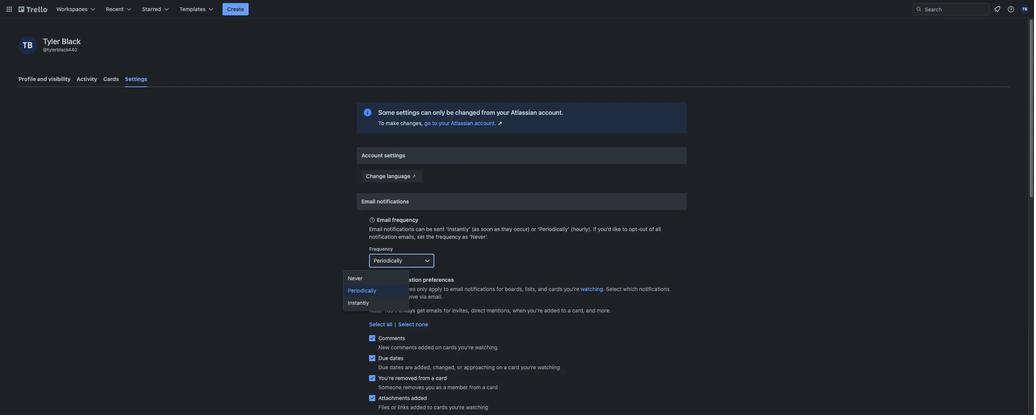 Task type: locate. For each thing, give the bounding box(es) containing it.
frequency inside email notifications can be sent 'instantly' (as soon as they occur) or 'periodically' (hourly). if you'd like to opt-out of all notification emails, set the frequency as 'never'.
[[436, 233, 461, 240]]

to left email
[[444, 286, 449, 292]]

all left |
[[387, 321, 393, 328]]

1 vertical spatial atlassian
[[451, 120, 474, 126]]

settings up changes,
[[397, 109, 420, 116]]

1 horizontal spatial on
[[497, 364, 503, 371]]

0 horizontal spatial atlassian
[[451, 120, 474, 126]]

0 horizontal spatial for
[[444, 307, 451, 314]]

1 vertical spatial preferences
[[386, 286, 416, 292]]

you'd inside email notifications can be sent 'instantly' (as soon as they occur) or 'periodically' (hourly). if you'd like to opt-out of all notification emails, set the frequency as 'never'.
[[598, 226, 612, 232]]

like left opt-
[[613, 226, 622, 232]]

from for member
[[470, 384, 481, 391]]

1 horizontal spatial or
[[458, 364, 463, 371]]

as left they
[[495, 226, 500, 232]]

0 horizontal spatial select
[[369, 321, 385, 328]]

0 vertical spatial only
[[433, 109, 445, 116]]

cards up changed,
[[443, 344, 457, 351]]

only
[[433, 109, 445, 116], [417, 286, 428, 292]]

2 vertical spatial from
[[470, 384, 481, 391]]

as
[[495, 226, 500, 232], [463, 233, 468, 240], [436, 384, 442, 391]]

you'd right if
[[598, 226, 612, 232]]

only up via
[[417, 286, 428, 292]]

1 vertical spatial settings
[[385, 152, 406, 159]]

notifications right the which
[[640, 286, 670, 292]]

for right the emails
[[444, 307, 451, 314]]

or
[[532, 226, 537, 232], [458, 364, 463, 371], [391, 404, 397, 411]]

select
[[607, 286, 622, 292], [369, 321, 385, 328], [399, 321, 415, 328]]

0 horizontal spatial you'd
[[369, 293, 383, 300]]

settings link
[[125, 72, 147, 87]]

2 horizontal spatial or
[[532, 226, 537, 232]]

you'd down these
[[369, 293, 383, 300]]

on up changed,
[[436, 344, 442, 351]]

0 vertical spatial as
[[495, 226, 500, 232]]

card
[[509, 364, 520, 371], [436, 375, 447, 381], [487, 384, 498, 391]]

1 horizontal spatial only
[[433, 109, 445, 116]]

your inside go to your atlassian account. link
[[439, 120, 450, 126]]

1 vertical spatial like
[[384, 293, 393, 300]]

card right approaching
[[509, 364, 520, 371]]

as right 'you'
[[436, 384, 442, 391]]

due up you're
[[379, 364, 389, 371]]

0 vertical spatial be
[[447, 109, 454, 116]]

frequency
[[392, 217, 419, 223], [436, 233, 461, 240]]

1 vertical spatial only
[[417, 286, 428, 292]]

dates
[[390, 355, 404, 361], [390, 364, 404, 371]]

receive
[[400, 293, 418, 300]]

settings up language
[[385, 152, 406, 159]]

0 vertical spatial cards
[[549, 286, 563, 292]]

when
[[513, 307, 526, 314]]

preferences up the apply
[[423, 276, 454, 283]]

1 vertical spatial can
[[416, 226, 425, 232]]

email up frequency at the bottom of page
[[369, 226, 383, 232]]

0 vertical spatial like
[[613, 226, 622, 232]]

note: you'll always get emails for invites, direct mentions, when you're added to a card, and more.
[[369, 307, 611, 314]]

2 vertical spatial as
[[436, 384, 442, 391]]

1 vertical spatial due
[[379, 364, 389, 371]]

sent
[[434, 226, 445, 232]]

select all button
[[369, 321, 393, 328]]

watching link
[[581, 286, 604, 292]]

2 vertical spatial card
[[487, 384, 498, 391]]

templates
[[180, 6, 206, 12]]

only up go to your atlassian account.
[[433, 109, 445, 116]]

notification up frequency at the bottom of page
[[369, 233, 397, 240]]

email notifications
[[362, 198, 409, 205]]

from right member
[[470, 384, 481, 391]]

or right changed,
[[458, 364, 463, 371]]

notifications
[[377, 198, 409, 205], [384, 226, 415, 232], [465, 286, 496, 292], [640, 286, 670, 292]]

change language link
[[362, 170, 423, 182]]

be up go to your atlassian account.
[[447, 109, 454, 116]]

select right |
[[399, 321, 415, 328]]

notification
[[369, 233, 397, 240], [392, 276, 422, 283]]

recent
[[106, 6, 124, 12]]

changed
[[455, 109, 480, 116]]

0 vertical spatial due
[[379, 355, 389, 361]]

to left receive
[[394, 293, 399, 300]]

0 horizontal spatial or
[[391, 404, 397, 411]]

1 due from the top
[[379, 355, 389, 361]]

and right profile
[[37, 76, 47, 82]]

added left card, at the right of page
[[545, 307, 560, 314]]

0 vertical spatial periodically
[[374, 257, 403, 264]]

be up 'the'
[[426, 226, 433, 232]]

be inside email notifications can be sent 'instantly' (as soon as they occur) or 'periodically' (hourly). if you'd like to opt-out of all notification emails, set the frequency as 'never'.
[[426, 226, 433, 232]]

instantly
[[348, 300, 369, 306]]

1 horizontal spatial your
[[497, 109, 510, 116]]

like
[[613, 226, 622, 232], [384, 293, 393, 300]]

2 vertical spatial or
[[391, 404, 397, 411]]

periodically
[[374, 257, 403, 264], [348, 287, 377, 294]]

periodically up instantly
[[348, 287, 377, 294]]

removes
[[403, 384, 425, 391]]

notification up receive
[[392, 276, 422, 283]]

black
[[62, 37, 81, 46]]

0 vertical spatial all
[[656, 226, 662, 232]]

1 vertical spatial you'd
[[369, 293, 383, 300]]

0 horizontal spatial be
[[426, 226, 433, 232]]

email up these
[[377, 276, 391, 283]]

1 vertical spatial and
[[538, 286, 548, 292]]

2 horizontal spatial card
[[509, 364, 520, 371]]

dates down comments
[[390, 355, 404, 361]]

(hourly).
[[571, 226, 592, 232]]

tyler black @ tylerblack440
[[43, 37, 81, 53]]

1 horizontal spatial select
[[399, 321, 415, 328]]

via
[[420, 293, 427, 300]]

added
[[545, 307, 560, 314], [419, 344, 434, 351], [412, 395, 427, 401], [411, 404, 426, 411]]

1 vertical spatial card
[[436, 375, 447, 381]]

from
[[482, 109, 495, 116], [419, 375, 430, 381], [470, 384, 481, 391]]

0 vertical spatial can
[[421, 109, 432, 116]]

0 vertical spatial you'd
[[598, 226, 612, 232]]

activity link
[[77, 72, 97, 86]]

due dates
[[379, 355, 404, 361]]

1 horizontal spatial for
[[497, 286, 504, 292]]

2 dates from the top
[[390, 364, 404, 371]]

to left opt-
[[623, 226, 628, 232]]

are
[[405, 364, 413, 371]]

0 vertical spatial settings
[[397, 109, 420, 116]]

for left boards,
[[497, 286, 504, 292]]

note:
[[369, 307, 383, 314]]

cards down someone removes you as a member from a card
[[434, 404, 448, 411]]

and right lists,
[[538, 286, 548, 292]]

lists,
[[525, 286, 537, 292]]

1 horizontal spatial you'd
[[598, 226, 612, 232]]

0 vertical spatial account.
[[539, 109, 564, 116]]

frequency down sent
[[436, 233, 461, 240]]

1 vertical spatial your
[[439, 120, 450, 126]]

1 vertical spatial frequency
[[436, 233, 461, 240]]

0 horizontal spatial only
[[417, 286, 428, 292]]

1 vertical spatial be
[[426, 226, 433, 232]]

like inside . select which notifications you'd like to receive via email.
[[384, 293, 393, 300]]

out
[[640, 226, 648, 232]]

your
[[497, 109, 510, 116], [439, 120, 450, 126]]

can
[[421, 109, 432, 116], [416, 226, 425, 232]]

2 due from the top
[[379, 364, 389, 371]]

attachments added
[[379, 395, 427, 401]]

1 vertical spatial cards
[[443, 344, 457, 351]]

someone removes you as a member from a card
[[379, 384, 498, 391]]

create button
[[223, 3, 249, 15]]

can for notifications
[[416, 226, 425, 232]]

go
[[425, 120, 431, 126]]

0 horizontal spatial and
[[37, 76, 47, 82]]

2 horizontal spatial as
[[495, 226, 500, 232]]

1 horizontal spatial all
[[656, 226, 662, 232]]

0 vertical spatial and
[[37, 76, 47, 82]]

1 horizontal spatial frequency
[[436, 233, 461, 240]]

due dates are added, changed, or approaching on a card you're watching
[[379, 364, 560, 371]]

0 horizontal spatial on
[[436, 344, 442, 351]]

dates down due dates
[[390, 364, 404, 371]]

as down 'instantly'
[[463, 233, 468, 240]]

email for email notifications can be sent 'instantly' (as soon as they occur) or 'periodically' (hourly). if you'd like to opt-out of all notification emails, set the frequency as 'never'.
[[369, 226, 383, 232]]

0 horizontal spatial card
[[436, 375, 447, 381]]

0 horizontal spatial like
[[384, 293, 393, 300]]

back to home image
[[18, 3, 47, 15]]

0 vertical spatial or
[[532, 226, 537, 232]]

due down new
[[379, 355, 389, 361]]

from down added,
[[419, 375, 430, 381]]

settings for account
[[385, 152, 406, 159]]

email down the change
[[362, 198, 376, 205]]

email inside email notifications can be sent 'instantly' (as soon as they occur) or 'periodically' (hourly). if you'd like to opt-out of all notification emails, set the frequency as 'never'.
[[369, 226, 383, 232]]

email down email notifications
[[377, 217, 391, 223]]

0 vertical spatial card
[[509, 364, 520, 371]]

to
[[433, 120, 438, 126], [623, 226, 628, 232], [444, 286, 449, 292], [394, 293, 399, 300], [562, 307, 567, 314], [428, 404, 433, 411]]

invites,
[[452, 307, 470, 314]]

1 horizontal spatial like
[[613, 226, 622, 232]]

2 horizontal spatial select
[[607, 286, 622, 292]]

profile
[[18, 76, 36, 82]]

0 horizontal spatial preferences
[[386, 286, 416, 292]]

0 vertical spatial on
[[436, 344, 442, 351]]

go to your atlassian account. link
[[425, 119, 504, 127]]

2 horizontal spatial from
[[482, 109, 495, 116]]

1 vertical spatial dates
[[390, 364, 404, 371]]

0 vertical spatial frequency
[[392, 217, 419, 223]]

2 horizontal spatial and
[[587, 307, 596, 314]]

select down note: at the left
[[369, 321, 385, 328]]

cards
[[549, 286, 563, 292], [443, 344, 457, 351], [434, 404, 448, 411]]

1 vertical spatial account.
[[475, 120, 497, 126]]

0 vertical spatial from
[[482, 109, 495, 116]]

your right changed
[[497, 109, 510, 116]]

and
[[37, 76, 47, 82], [538, 286, 548, 292], [587, 307, 596, 314]]

all
[[656, 226, 662, 232], [387, 321, 393, 328]]

a right approaching
[[504, 364, 507, 371]]

0 horizontal spatial from
[[419, 375, 430, 381]]

your right go
[[439, 120, 450, 126]]

can up set
[[416, 226, 425, 232]]

to
[[379, 120, 385, 126]]

select inside . select which notifications you'd like to receive via email.
[[607, 286, 622, 292]]

to make changes,
[[379, 120, 425, 126]]

and right card, at the right of page
[[587, 307, 596, 314]]

tyler black (tylerblack440) image
[[1021, 5, 1030, 14]]

|
[[395, 321, 396, 328]]

to inside email notifications can be sent 'instantly' (as soon as they occur) or 'periodically' (hourly). if you'd like to opt-out of all notification emails, set the frequency as 'never'.
[[623, 226, 628, 232]]

from right changed
[[482, 109, 495, 116]]

can for settings
[[421, 109, 432, 116]]

preferences up receive
[[386, 286, 416, 292]]

notifications down the email frequency
[[384, 226, 415, 232]]

0 horizontal spatial all
[[387, 321, 393, 328]]

or right occur)
[[532, 226, 537, 232]]

select right .
[[607, 286, 622, 292]]

card down approaching
[[487, 384, 498, 391]]

periodically down frequency at the bottom of page
[[374, 257, 403, 264]]

notifications inside email notifications can be sent 'instantly' (as soon as they occur) or 'periodically' (hourly). if you'd like to opt-out of all notification emails, set the frequency as 'never'.
[[384, 226, 415, 232]]

0 vertical spatial dates
[[390, 355, 404, 361]]

frequency up emails,
[[392, 217, 419, 223]]

cards right lists,
[[549, 286, 563, 292]]

1 dates from the top
[[390, 355, 404, 361]]

sm image
[[411, 172, 418, 180]]

1 horizontal spatial from
[[470, 384, 481, 391]]

0 horizontal spatial your
[[439, 120, 450, 126]]

added right links
[[411, 404, 426, 411]]

can up go
[[421, 109, 432, 116]]

0 vertical spatial preferences
[[423, 276, 454, 283]]

card up someone removes you as a member from a card
[[436, 375, 447, 381]]

. select which notifications you'd like to receive via email.
[[369, 286, 670, 300]]

on right approaching
[[497, 364, 503, 371]]

like down these
[[384, 293, 393, 300]]

email
[[362, 198, 376, 205], [377, 217, 391, 223], [369, 226, 383, 232], [377, 276, 391, 283]]

can inside email notifications can be sent 'instantly' (as soon as they occur) or 'periodically' (hourly). if you'd like to opt-out of all notification emails, set the frequency as 'never'.
[[416, 226, 425, 232]]

settings
[[125, 76, 147, 82]]

visibility
[[48, 76, 71, 82]]

0 vertical spatial notification
[[369, 233, 397, 240]]

a left card, at the right of page
[[568, 307, 571, 314]]

1 horizontal spatial as
[[463, 233, 468, 240]]

or down 'attachments'
[[391, 404, 397, 411]]

all right of
[[656, 226, 662, 232]]

someone
[[379, 384, 402, 391]]

2 vertical spatial and
[[587, 307, 596, 314]]

get
[[417, 307, 425, 314]]

0 vertical spatial atlassian
[[511, 109, 537, 116]]

@
[[43, 47, 47, 53]]

files or links added to cards you're watching
[[379, 404, 489, 411]]

email frequency
[[377, 217, 419, 223]]

occur)
[[514, 226, 530, 232]]

1 vertical spatial from
[[419, 375, 430, 381]]



Task type: describe. For each thing, give the bounding box(es) containing it.
notification inside email notifications can be sent 'instantly' (as soon as they occur) or 'periodically' (hourly). if you'd like to opt-out of all notification emails, set the frequency as 'never'.
[[369, 233, 397, 240]]

you're
[[379, 375, 394, 381]]

create
[[227, 6, 244, 12]]

emails,
[[399, 233, 416, 240]]

.
[[604, 286, 605, 292]]

soon
[[481, 226, 493, 232]]

email for email notification preferences
[[377, 276, 391, 283]]

1 vertical spatial notification
[[392, 276, 422, 283]]

changed,
[[433, 364, 456, 371]]

notifications up direct
[[465, 286, 496, 292]]

all inside email notifications can be sent 'instantly' (as soon as they occur) or 'periodically' (hourly). if you'd like to opt-out of all notification emails, set the frequency as 'never'.
[[656, 226, 662, 232]]

1 vertical spatial as
[[463, 233, 468, 240]]

workspaces button
[[52, 3, 100, 15]]

to right go
[[433, 120, 438, 126]]

'periodically'
[[538, 226, 570, 232]]

language
[[387, 173, 411, 179]]

open information menu image
[[1008, 5, 1016, 13]]

search image
[[917, 6, 923, 12]]

0 horizontal spatial account.
[[475, 120, 497, 126]]

added up added,
[[419, 344, 434, 351]]

1 horizontal spatial card
[[487, 384, 498, 391]]

1 vertical spatial for
[[444, 307, 451, 314]]

0 vertical spatial your
[[497, 109, 510, 116]]

1 horizontal spatial be
[[447, 109, 454, 116]]

set
[[417, 233, 425, 240]]

card,
[[573, 307, 585, 314]]

comments
[[391, 344, 417, 351]]

approaching
[[464, 364, 495, 371]]

these
[[369, 286, 385, 292]]

select none button
[[399, 321, 429, 328]]

added down removes
[[412, 395, 427, 401]]

settings for some
[[397, 109, 420, 116]]

1 horizontal spatial atlassian
[[511, 109, 537, 116]]

to left card, at the right of page
[[562, 307, 567, 314]]

a left member
[[443, 384, 446, 391]]

added,
[[415, 364, 432, 371]]

email for email frequency
[[377, 217, 391, 223]]

1 vertical spatial or
[[458, 364, 463, 371]]

frequency
[[369, 246, 393, 252]]

change
[[366, 173, 386, 179]]

profile and visibility
[[18, 76, 71, 82]]

go to your atlassian account.
[[425, 120, 497, 126]]

you're removed from a card
[[379, 375, 447, 381]]

they
[[502, 226, 513, 232]]

notifications inside . select which notifications you'd like to receive via email.
[[640, 286, 670, 292]]

to down 'you'
[[428, 404, 433, 411]]

from for changed
[[482, 109, 495, 116]]

you
[[426, 384, 435, 391]]

0 horizontal spatial as
[[436, 384, 442, 391]]

2 vertical spatial cards
[[434, 404, 448, 411]]

0 notifications image
[[993, 5, 1003, 14]]

none
[[416, 321, 429, 328]]

'never'.
[[470, 233, 488, 240]]

Search field
[[923, 3, 990, 15]]

if
[[594, 226, 597, 232]]

direct
[[471, 307, 486, 314]]

1 vertical spatial all
[[387, 321, 393, 328]]

notifications up the email frequency
[[377, 198, 409, 205]]

comments
[[379, 335, 405, 341]]

of
[[650, 226, 655, 232]]

templates button
[[175, 3, 218, 15]]

or inside email notifications can be sent 'instantly' (as soon as they occur) or 'periodically' (hourly). if you'd like to opt-out of all notification emails, set the frequency as 'never'.
[[532, 226, 537, 232]]

starred button
[[138, 3, 173, 15]]

1 horizontal spatial preferences
[[423, 276, 454, 283]]

(as
[[472, 226, 480, 232]]

dates for due dates are added, changed, or approaching on a card you're watching
[[390, 364, 404, 371]]

new comments added on cards you're watching
[[379, 344, 498, 351]]

1 horizontal spatial and
[[538, 286, 548, 292]]

you'd inside . select which notifications you'd like to receive via email.
[[369, 293, 383, 300]]

links
[[398, 404, 409, 411]]

recent button
[[101, 3, 136, 15]]

you'll
[[384, 307, 398, 314]]

0 vertical spatial for
[[497, 286, 504, 292]]

primary element
[[0, 0, 1035, 18]]

email notifications can be sent 'instantly' (as soon as they occur) or 'periodically' (hourly). if you'd like to opt-out of all notification emails, set the frequency as 'never'.
[[369, 226, 662, 240]]

profile and visibility link
[[18, 72, 71, 86]]

a down approaching
[[483, 384, 486, 391]]

like inside email notifications can be sent 'instantly' (as soon as they occur) or 'periodically' (hourly). if you'd like to opt-out of all notification emails, set the frequency as 'never'.
[[613, 226, 622, 232]]

these preferences only apply to email notifications for boards, lists, and cards you're watching
[[369, 286, 604, 292]]

1 horizontal spatial account.
[[539, 109, 564, 116]]

starred
[[142, 6, 161, 12]]

tyler
[[43, 37, 60, 46]]

cards link
[[103, 72, 119, 86]]

to inside . select which notifications you'd like to receive via email.
[[394, 293, 399, 300]]

due for due dates are added, changed, or approaching on a card you're watching
[[379, 364, 389, 371]]

1 vertical spatial on
[[497, 364, 503, 371]]

mentions,
[[487, 307, 512, 314]]

tyler black (tylerblack440) image
[[18, 36, 37, 55]]

email for email notifications
[[362, 198, 376, 205]]

activity
[[77, 76, 97, 82]]

emails
[[427, 307, 443, 314]]

email.
[[428, 293, 443, 300]]

email
[[450, 286, 464, 292]]

some settings can only be changed from your atlassian account.
[[379, 109, 564, 116]]

make
[[386, 120, 399, 126]]

attachments
[[379, 395, 410, 401]]

apply
[[429, 286, 443, 292]]

cards
[[103, 76, 119, 82]]

account settings
[[362, 152, 406, 159]]

more.
[[597, 307, 611, 314]]

change language
[[366, 173, 411, 179]]

0 horizontal spatial frequency
[[392, 217, 419, 223]]

boards,
[[505, 286, 524, 292]]

some
[[379, 109, 395, 116]]

due for due dates
[[379, 355, 389, 361]]

account
[[362, 152, 383, 159]]

1 vertical spatial periodically
[[348, 287, 377, 294]]

changes,
[[401, 120, 423, 126]]

always
[[399, 307, 416, 314]]

new
[[379, 344, 390, 351]]

files
[[379, 404, 390, 411]]

removed
[[396, 375, 417, 381]]

email notification preferences
[[377, 276, 454, 283]]

dates for due dates
[[390, 355, 404, 361]]

'instantly'
[[446, 226, 471, 232]]

a up 'you'
[[432, 375, 435, 381]]

the
[[427, 233, 435, 240]]

tylerblack440
[[47, 47, 77, 53]]



Task type: vqa. For each thing, say whether or not it's contained in the screenshot.
development to the bottom
no



